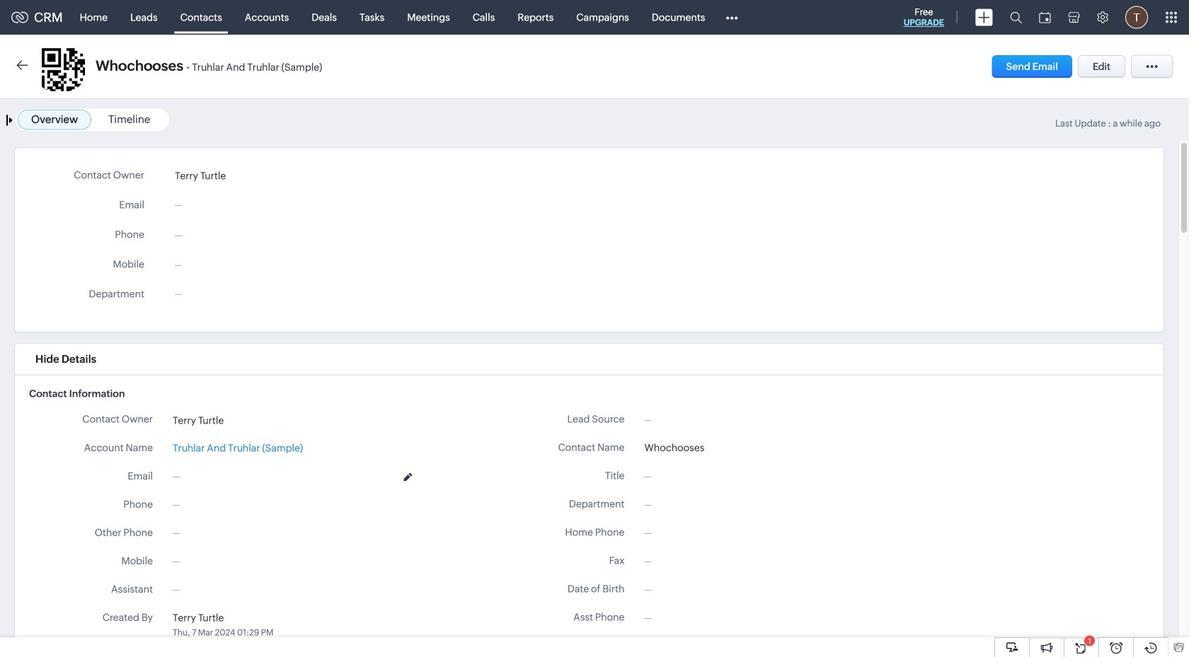 Task type: describe. For each thing, give the bounding box(es) containing it.
create menu image
[[976, 9, 994, 26]]



Task type: vqa. For each thing, say whether or not it's contained in the screenshot.
Targets for Targets Setting Target is the first step in turning the invisible into the visible. Target is a goal set for a person or Team measured in revenue or units sold for a specific time.
no



Task type: locate. For each thing, give the bounding box(es) containing it.
search element
[[1002, 0, 1031, 35]]

calendar image
[[1040, 12, 1052, 23]]

logo image
[[11, 12, 28, 23]]

create menu element
[[967, 0, 1002, 34]]

Other Modules field
[[717, 6, 747, 29]]

profile element
[[1117, 0, 1157, 34]]

profile image
[[1126, 6, 1149, 29]]

search image
[[1011, 11, 1023, 23]]



